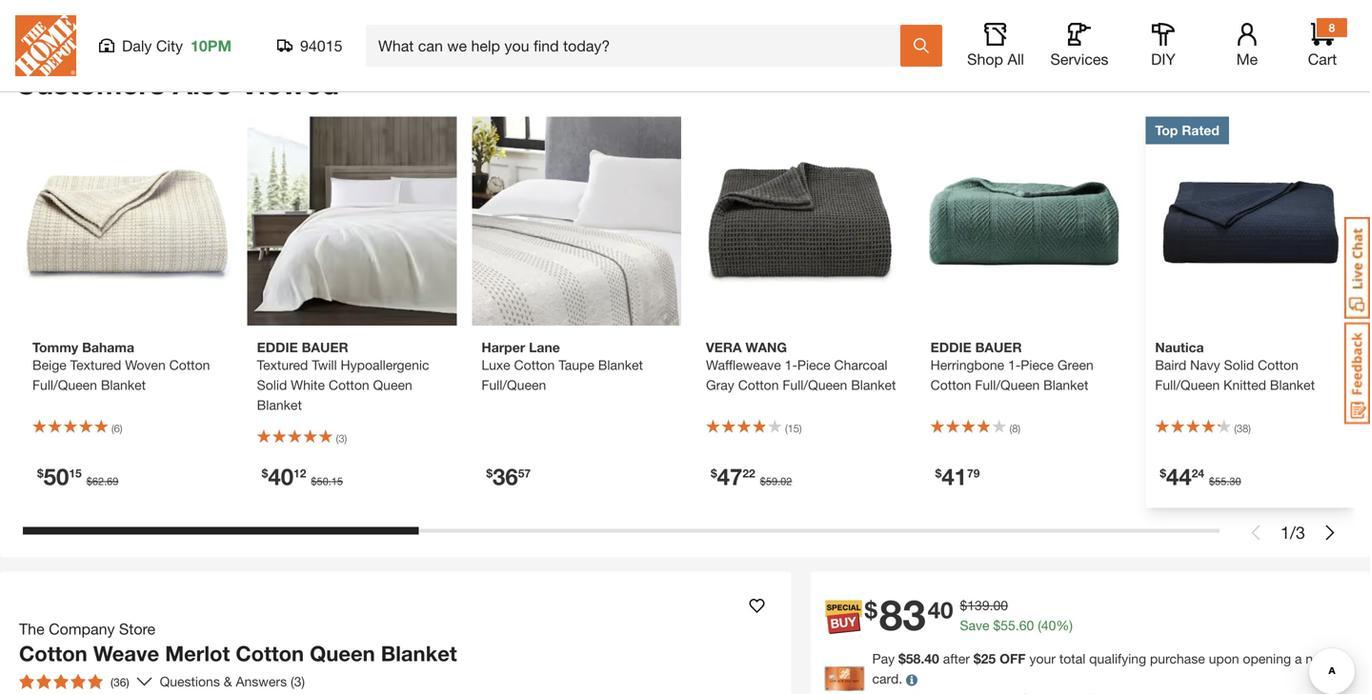 Task type: vqa. For each thing, say whether or not it's contained in the screenshot.


Task type: locate. For each thing, give the bounding box(es) containing it.
1 horizontal spatial 55
[[1215, 476, 1227, 488]]

8 inside cart 8
[[1329, 21, 1335, 34]]

woven
[[125, 357, 166, 373]]

10pm
[[191, 37, 232, 55]]

1 horizontal spatial 8
[[1329, 21, 1335, 34]]

1 eddie from the left
[[257, 340, 298, 356]]

cotton down waffleweave
[[738, 377, 779, 393]]

blanket inside nautica baird navy solid cotton full/queen knitted blanket
[[1270, 377, 1315, 393]]

full/queen up ( 15 )
[[783, 377, 847, 393]]

1 bauer from the left
[[302, 340, 348, 356]]

cotton down lane
[[514, 357, 555, 373]]

bauer inside eddie bauer textured twill hypoallergenic solid white cotton queen blanket
[[302, 340, 348, 356]]

0 horizontal spatial 1-
[[785, 357, 797, 373]]

1 vertical spatial solid
[[257, 377, 287, 393]]

1 horizontal spatial 1-
[[1008, 357, 1021, 373]]

) down eddie bauer textured twill hypoallergenic solid white cotton queen blanket
[[344, 433, 347, 445]]

. inside $ 40 12 $ 50 . 15
[[328, 476, 331, 488]]

services button
[[1049, 23, 1110, 69]]

02
[[781, 476, 792, 488]]

1 horizontal spatial /
[[1290, 523, 1296, 543]]

1- inside 'eddie bauer herringbone 1-piece green cotton full/queen blanket'
[[1008, 357, 1021, 373]]

1 vertical spatial queen
[[310, 641, 375, 667]]

textured twill hypoallergenic solid white cotton queen blanket image
[[247, 117, 457, 326]]

2 piece from the left
[[1021, 357, 1054, 373]]

opening
[[1243, 651, 1291, 667]]

$ inside the $ 36 57
[[486, 467, 493, 480]]

55 left 30
[[1215, 476, 1227, 488]]

bauer
[[302, 340, 348, 356], [975, 340, 1022, 356]]

piece left charcoal
[[797, 357, 831, 373]]

0 horizontal spatial 3
[[339, 433, 344, 445]]

$ 40 12 $ 50 . 15
[[262, 463, 343, 490]]

. inside $ 44 24 $ 55 . 30
[[1227, 476, 1230, 488]]

bauer for $
[[302, 340, 348, 356]]

/ left next slide icon
[[1290, 523, 1296, 543]]

textured down bahama
[[70, 357, 121, 373]]

your
[[1030, 651, 1056, 667]]

# right sku
[[1280, 16, 1286, 30]]

# right internet
[[1003, 16, 1010, 30]]

apply now image
[[825, 667, 872, 692]]

blanket inside vera wang waffleweave 1-piece charcoal gray cotton full/queen blanket
[[851, 377, 896, 393]]

store inside the company store cotton weave merlot cotton queen blanket
[[119, 620, 155, 639]]

44
[[1166, 463, 1192, 490]]

$ left 57
[[486, 467, 493, 480]]

piece left green
[[1021, 357, 1054, 373]]

15 up 02
[[788, 423, 799, 435]]

. for 44
[[1227, 476, 1230, 488]]

59
[[766, 476, 778, 488]]

1 horizontal spatial 3
[[1296, 523, 1305, 543]]

store up weave
[[119, 620, 155, 639]]

0 horizontal spatial 55
[[1001, 618, 1016, 634]]

bauer inside 'eddie bauer herringbone 1-piece green cotton full/queen blanket'
[[975, 340, 1022, 356]]

... button
[[10, 14, 28, 41]]

) down tommy bahama beige textured woven cotton full/queen blanket at the left of page
[[120, 423, 122, 435]]

2 textured from the left
[[257, 357, 308, 373]]

$ left 62
[[37, 467, 44, 480]]

( down knitted
[[1234, 423, 1237, 435]]

0 horizontal spatial /
[[36, 19, 40, 34]]

customers
[[15, 67, 165, 101]]

1 horizontal spatial #
[[1113, 16, 1119, 30]]

50 inside $ 40 12 $ 50 . 15
[[317, 476, 328, 488]]

textured
[[70, 357, 121, 373], [257, 357, 308, 373]]

cotton down twill
[[329, 377, 369, 393]]

0 vertical spatial 55
[[1215, 476, 1227, 488]]

piece inside vera wang waffleweave 1-piece charcoal gray cotton full/queen blanket
[[797, 357, 831, 373]]

1 horizontal spatial piece
[[1021, 357, 1054, 373]]

new
[[1306, 651, 1331, 667]]

piece for 41
[[1021, 357, 1054, 373]]

eddie bauer herringbone 1-piece green cotton full/queen blanket
[[931, 340, 1094, 393]]

eddie bauer textured twill hypoallergenic solid white cotton queen blanket
[[257, 340, 429, 413]]

1- for $
[[785, 357, 797, 373]]

5 full/queen from the left
[[1155, 377, 1220, 393]]

. inside $ 47 22 $ 59 . 02
[[778, 476, 781, 488]]

(36) link
[[11, 667, 152, 695]]

2 eddie from the left
[[931, 340, 972, 356]]

8 up "cart"
[[1329, 21, 1335, 34]]

cotton right woven
[[169, 357, 210, 373]]

piece inside 'eddie bauer herringbone 1-piece green cotton full/queen blanket'
[[1021, 357, 1054, 373]]

piece for $
[[797, 357, 831, 373]]

1 vertical spatial 55
[[1001, 618, 1016, 634]]

blanket inside the harper lane luxe cotton taupe blanket full/queen
[[598, 357, 643, 373]]

answers
[[236, 674, 287, 690]]

0 horizontal spatial piece
[[797, 357, 831, 373]]

55
[[1215, 476, 1227, 488], [1001, 618, 1016, 634]]

eddie up white
[[257, 340, 298, 356]]

) down knitted
[[1248, 423, 1251, 435]]

0 horizontal spatial store
[[119, 620, 155, 639]]

(
[[111, 423, 114, 435], [785, 423, 788, 435], [1010, 423, 1012, 435], [1234, 423, 1237, 435], [336, 433, 339, 445], [1038, 618, 1041, 634]]

(3)
[[291, 674, 305, 690]]

) down vera wang waffleweave 1-piece charcoal gray cotton full/queen blanket
[[799, 423, 802, 435]]

$ left 12 in the bottom of the page
[[262, 467, 268, 480]]

)
[[120, 423, 122, 435], [799, 423, 802, 435], [1018, 423, 1021, 435], [1248, 423, 1251, 435], [344, 433, 347, 445]]

$ 139 . 00 save $ 55 . 60 ( 40 %)
[[960, 598, 1073, 634]]

eddie up the herringbone
[[931, 340, 972, 356]]

internet
[[961, 16, 1000, 30]]

eddie for 41
[[931, 340, 972, 356]]

$ left 79
[[935, 467, 942, 480]]

store left sku
[[1223, 16, 1250, 30]]

shop all
[[967, 50, 1024, 68]]

textured inside tommy bahama beige textured woven cotton full/queen blanket
[[70, 357, 121, 373]]

solid
[[1224, 357, 1254, 373], [257, 377, 287, 393]]

0 vertical spatial 3
[[339, 433, 344, 445]]

luxe cotton taupe blanket full/queen image
[[472, 117, 681, 326]]

cotton down the herringbone
[[931, 377, 971, 393]]

$ right pay
[[899, 651, 906, 667]]

cotton inside 'eddie bauer herringbone 1-piece green cotton full/queen blanket'
[[931, 377, 971, 393]]

$ left 83 at right
[[865, 597, 877, 624]]

62
[[92, 476, 104, 488]]

55 left 60
[[1001, 618, 1016, 634]]

1 full/queen from the left
[[32, 377, 97, 393]]

shop
[[967, 50, 1003, 68]]

1 horizontal spatial eddie
[[931, 340, 972, 356]]

. for 40
[[328, 476, 331, 488]]

waffleweave
[[706, 357, 781, 373]]

( right 60
[[1038, 618, 1041, 634]]

1 horizontal spatial 40
[[928, 597, 953, 624]]

. for 50
[[104, 476, 107, 488]]

luxe
[[482, 357, 510, 373]]

55 inside $ 44 24 $ 55 . 30
[[1215, 476, 1227, 488]]

full/queen inside vera wang waffleweave 1-piece charcoal gray cotton full/queen blanket
[[783, 377, 847, 393]]

( up 69
[[111, 423, 114, 435]]

3 right the 1
[[1296, 523, 1305, 543]]

. inside $ 50 15 $ 62 . 69
[[104, 476, 107, 488]]

/ right ...
[[36, 19, 40, 34]]

1- right the herringbone
[[1008, 357, 1021, 373]]

tommy
[[32, 340, 78, 356]]

$ up save
[[960, 598, 967, 614]]

blanket
[[598, 357, 643, 373], [101, 377, 146, 393], [851, 377, 896, 393], [1044, 377, 1089, 393], [1270, 377, 1315, 393], [257, 398, 302, 413], [381, 641, 457, 667]]

info image
[[906, 675, 918, 687]]

eddie inside 'eddie bauer herringbone 1-piece green cotton full/queen blanket'
[[931, 340, 972, 356]]

queen inside the company store cotton weave merlot cotton queen blanket
[[310, 641, 375, 667]]

4 full/queen from the left
[[975, 377, 1040, 393]]

bauer up twill
[[302, 340, 348, 356]]

charcoal
[[834, 357, 888, 373]]

full/queen
[[32, 377, 97, 393], [482, 377, 546, 393], [783, 377, 847, 393], [975, 377, 1040, 393], [1155, 377, 1220, 393]]

60
[[1019, 618, 1034, 634]]

bauer up the herringbone
[[975, 340, 1022, 356]]

( up $ 40 12 $ 50 . 15
[[336, 433, 339, 445]]

( for 44
[[1234, 423, 1237, 435]]

%)
[[1056, 618, 1073, 634]]

( up 02
[[785, 423, 788, 435]]

.
[[104, 476, 107, 488], [328, 476, 331, 488], [778, 476, 781, 488], [1227, 476, 1230, 488], [990, 598, 993, 614], [1016, 618, 1019, 634]]

store
[[1223, 16, 1250, 30], [119, 620, 155, 639]]

merlot
[[165, 641, 230, 667]]

0 horizontal spatial 15
[[69, 467, 82, 480]]

1 horizontal spatial store
[[1223, 16, 1250, 30]]

full/queen down luxe
[[482, 377, 546, 393]]

8 down 'eddie bauer herringbone 1-piece green cotton full/queen blanket'
[[1012, 423, 1018, 435]]

# right model at the top
[[1113, 16, 1119, 30]]

0 vertical spatial 8
[[1329, 21, 1335, 34]]

$ right after
[[974, 651, 981, 667]]

textured up white
[[257, 357, 308, 373]]

0 vertical spatial /
[[36, 19, 40, 34]]

nautica
[[1155, 340, 1204, 356]]

full/queen down beige
[[32, 377, 97, 393]]

15 right 12 in the bottom of the page
[[331, 476, 343, 488]]

) for 50
[[120, 423, 122, 435]]

25
[[981, 651, 996, 667]]

$ 36 57
[[486, 463, 531, 490]]

ko33-
[[1122, 16, 1156, 30]]

22
[[743, 467, 755, 480]]

daly city 10pm
[[122, 37, 232, 55]]

eddie for $
[[257, 340, 298, 356]]

50 left 62
[[44, 463, 69, 490]]

0 vertical spatial store
[[1223, 16, 1250, 30]]

40 inside $ 139 . 00 save $ 55 . 60 ( 40 %)
[[1041, 618, 1056, 634]]

5 stars image
[[19, 675, 103, 690]]

0 vertical spatial queen
[[373, 377, 412, 393]]

1 horizontal spatial 15
[[331, 476, 343, 488]]

solid left white
[[257, 377, 287, 393]]

questions & answers (3)
[[160, 674, 305, 690]]

0 horizontal spatial eddie
[[257, 340, 298, 356]]

0 horizontal spatial textured
[[70, 357, 121, 373]]

full/queen up ( 8 )
[[975, 377, 1040, 393]]

3 # from the left
[[1280, 16, 1286, 30]]

customers also viewed
[[15, 67, 339, 101]]

diy button
[[1133, 23, 1194, 69]]

2 horizontal spatial 40
[[1041, 618, 1056, 634]]

$ 47 22 $ 59 . 02
[[711, 463, 792, 490]]

( for 40
[[336, 433, 339, 445]]

$
[[37, 467, 44, 480], [262, 467, 268, 480], [486, 467, 493, 480], [711, 467, 717, 480], [935, 467, 942, 480], [1160, 467, 1166, 480], [86, 476, 92, 488], [311, 476, 317, 488], [760, 476, 766, 488], [1209, 476, 1215, 488], [865, 597, 877, 624], [960, 598, 967, 614], [993, 618, 1001, 634], [899, 651, 906, 667], [974, 651, 981, 667]]

( for 50
[[111, 423, 114, 435]]

69
[[107, 476, 119, 488]]

3 up $ 40 12 $ 50 . 15
[[339, 433, 344, 445]]

piece
[[797, 357, 831, 373], [1021, 357, 1054, 373]]

all
[[1008, 50, 1024, 68]]

solid inside nautica baird navy solid cotton full/queen knitted blanket
[[1224, 357, 1254, 373]]

3 full/queen from the left
[[783, 377, 847, 393]]

full/queen inside the harper lane luxe cotton taupe blanket full/queen
[[482, 377, 546, 393]]

1 vertical spatial 8
[[1012, 423, 1018, 435]]

1 vertical spatial /
[[1290, 523, 1296, 543]]

0 horizontal spatial #
[[1003, 16, 1010, 30]]

purchase
[[1150, 651, 1205, 667]]

$ down 00
[[993, 618, 1001, 634]]

15 left 62
[[69, 467, 82, 480]]

1 horizontal spatial textured
[[257, 357, 308, 373]]

1 1- from the left
[[785, 357, 797, 373]]

2 horizontal spatial #
[[1280, 16, 1286, 30]]

solid up knitted
[[1224, 357, 1254, 373]]

eddie inside eddie bauer textured twill hypoallergenic solid white cotton queen blanket
[[257, 340, 298, 356]]

1 horizontal spatial 50
[[317, 476, 328, 488]]

your total qualifying purchase upon opening a new card.
[[872, 651, 1331, 687]]

15
[[788, 423, 799, 435], [69, 467, 82, 480], [331, 476, 343, 488]]

full/queen inside 'eddie bauer herringbone 1-piece green cotton full/queen blanket'
[[975, 377, 1040, 393]]

1- down "wang" at the right
[[785, 357, 797, 373]]

1 vertical spatial store
[[119, 620, 155, 639]]

cart
[[1308, 50, 1337, 68]]

1 textured from the left
[[70, 357, 121, 373]]

1- inside vera wang waffleweave 1-piece charcoal gray cotton full/queen blanket
[[785, 357, 797, 373]]

0 horizontal spatial solid
[[257, 377, 287, 393]]

(36)
[[111, 676, 129, 690]]

blanket inside tommy bahama beige textured woven cotton full/queen blanket
[[101, 377, 146, 393]]

1 horizontal spatial bauer
[[975, 340, 1022, 356]]

1 piece from the left
[[797, 357, 831, 373]]

1 horizontal spatial solid
[[1224, 357, 1254, 373]]

cotton up knitted
[[1258, 357, 1299, 373]]

herringbone 1-piece green cotton full/queen blanket image
[[921, 117, 1130, 326]]

herringbone
[[931, 357, 1005, 373]]

$ left 24
[[1160, 467, 1166, 480]]

full/queen down baird
[[1155, 377, 1220, 393]]

0 horizontal spatial 8
[[1012, 423, 1018, 435]]

50 right 12 in the bottom of the page
[[317, 476, 328, 488]]

0 vertical spatial solid
[[1224, 357, 1254, 373]]

2 full/queen from the left
[[482, 377, 546, 393]]

2 bauer from the left
[[975, 340, 1022, 356]]

83
[[879, 590, 926, 640]]

2 1- from the left
[[1008, 357, 1021, 373]]

0 horizontal spatial bauer
[[302, 340, 348, 356]]

$ left 69
[[86, 476, 92, 488]]

$ inside "$ 41 79"
[[935, 467, 942, 480]]

319069546
[[1013, 16, 1070, 30]]

00
[[993, 598, 1008, 614]]



Task type: describe. For each thing, give the bounding box(es) containing it.
the company store link
[[19, 618, 163, 641]]

( 8 )
[[1010, 423, 1021, 435]]

) down 'eddie bauer herringbone 1-piece green cotton full/queen blanket'
[[1018, 423, 1021, 435]]

. for 47
[[778, 476, 781, 488]]

queen inside eddie bauer textured twill hypoallergenic solid white cotton queen blanket
[[373, 377, 412, 393]]

( 6 )
[[111, 423, 122, 435]]

top
[[1155, 122, 1178, 138]]

6
[[114, 423, 120, 435]]

merlot
[[1169, 16, 1215, 30]]

1 / 3
[[1281, 523, 1305, 543]]

&
[[224, 674, 232, 690]]

$ inside $ 83 40
[[865, 597, 877, 624]]

services
[[1051, 50, 1109, 68]]

waffleweave 1-piece charcoal gray cotton full/queen blanket image
[[697, 117, 906, 326]]

( down 'eddie bauer herringbone 1-piece green cotton full/queen blanket'
[[1010, 423, 1012, 435]]

30
[[1230, 476, 1241, 488]]

full/queen inside nautica baird navy solid cotton full/queen knitted blanket
[[1155, 377, 1220, 393]]

beige
[[32, 357, 66, 373]]

navy
[[1190, 357, 1220, 373]]

knitted
[[1224, 377, 1266, 393]]

...
[[10, 20, 28, 35]]

blanket inside eddie bauer textured twill hypoallergenic solid white cotton queen blanket
[[257, 398, 302, 413]]

( inside $ 139 . 00 save $ 55 . 60 ( 40 %)
[[1038, 618, 1041, 634]]

cotton inside nautica baird navy solid cotton full/queen knitted blanket
[[1258, 357, 1299, 373]]

pay
[[872, 651, 895, 667]]

cotton inside eddie bauer textured twill hypoallergenic solid white cotton queen blanket
[[329, 377, 369, 393]]

vera wang waffleweave 1-piece charcoal gray cotton full/queen blanket
[[706, 340, 896, 393]]

lane
[[529, 340, 560, 356]]

upon
[[1209, 651, 1239, 667]]

15 inside $ 40 12 $ 50 . 15
[[331, 476, 343, 488]]

cart 8
[[1308, 21, 1337, 68]]

also
[[173, 67, 233, 101]]

next slide image
[[1323, 526, 1338, 541]]

bahama
[[82, 340, 134, 356]]

hypoallergenic
[[341, 357, 429, 373]]

feedback link image
[[1345, 322, 1370, 425]]

pay $ 58.40 after $ 25 off
[[872, 651, 1026, 667]]

q-
[[1156, 16, 1169, 30]]

bauer for 41
[[975, 340, 1022, 356]]

tommy bahama beige textured woven cotton full/queen blanket
[[32, 340, 210, 393]]

47
[[717, 463, 743, 490]]

12
[[294, 467, 306, 480]]

1 # from the left
[[1003, 16, 1010, 30]]

model
[[1078, 16, 1110, 30]]

1007003558
[[1290, 16, 1353, 30]]

decor
[[93, 17, 134, 35]]

shop all button
[[965, 23, 1026, 69]]

57
[[518, 467, 531, 480]]

1- for 41
[[1008, 357, 1021, 373]]

) for 47
[[799, 423, 802, 435]]

( 15 )
[[785, 423, 802, 435]]

139
[[967, 598, 990, 614]]

( 3 )
[[336, 433, 347, 445]]

green
[[1058, 357, 1094, 373]]

bed
[[359, 17, 387, 35]]

wang
[[746, 340, 787, 356]]

harper lane luxe cotton taupe blanket full/queen
[[482, 340, 643, 393]]

rated
[[1182, 122, 1220, 138]]

beige textured woven cotton full/queen blanket image
[[23, 117, 232, 326]]

this is the first slide image
[[1248, 526, 1263, 541]]

diy
[[1151, 50, 1176, 68]]

8 for cart
[[1329, 21, 1335, 34]]

taupe
[[559, 357, 594, 373]]

1 vertical spatial 3
[[1296, 523, 1305, 543]]

cotton inside the harper lane luxe cotton taupe blanket full/queen
[[514, 357, 555, 373]]

2 horizontal spatial 15
[[788, 423, 799, 435]]

cotton inside vera wang waffleweave 1-piece charcoal gray cotton full/queen blanket
[[738, 377, 779, 393]]

card.
[[872, 671, 903, 687]]

24
[[1192, 467, 1204, 480]]

38
[[1237, 423, 1248, 435]]

58.40
[[906, 651, 939, 667]]

cotton up 5 stars "image"
[[19, 641, 87, 667]]

after
[[943, 651, 970, 667]]

baird
[[1155, 357, 1187, 373]]

15 inside $ 50 15 $ 62 . 69
[[69, 467, 82, 480]]

What can we help you find today? search field
[[378, 26, 900, 66]]

$ 44 24 $ 55 . 30
[[1160, 463, 1241, 490]]

( for 47
[[785, 423, 788, 435]]

cotton up 'answers'
[[236, 641, 304, 667]]

blanket inside 'eddie bauer herringbone 1-piece green cotton full/queen blanket'
[[1044, 377, 1089, 393]]

bed blankets
[[359, 17, 450, 35]]

company
[[49, 620, 115, 639]]

blanket inside the company store cotton weave merlot cotton queen blanket
[[381, 641, 457, 667]]

0 horizontal spatial 40
[[268, 463, 294, 490]]

$ right 24
[[1209, 476, 1215, 488]]

( 38 )
[[1234, 423, 1251, 435]]

the home depot logo image
[[15, 15, 76, 76]]

) for 44
[[1248, 423, 1251, 435]]

solid inside eddie bauer textured twill hypoallergenic solid white cotton queen blanket
[[257, 377, 287, 393]]

city
[[156, 37, 183, 55]]

94015 button
[[277, 36, 343, 55]]

8 for (
[[1012, 423, 1018, 435]]

cotton inside tommy bahama beige textured woven cotton full/queen blanket
[[169, 357, 210, 373]]

$ left "22" at right
[[711, 467, 717, 480]]

baird navy solid cotton full/queen knitted blanket image
[[1146, 117, 1355, 326]]

top rated
[[1155, 122, 1220, 138]]

me button
[[1217, 23, 1278, 69]]

total
[[1059, 651, 1086, 667]]

2 # from the left
[[1113, 16, 1119, 30]]

daly
[[122, 37, 152, 55]]

40 inside $ 83 40
[[928, 597, 953, 624]]

gray
[[706, 377, 734, 393]]

79
[[967, 467, 980, 480]]

sku
[[1253, 16, 1277, 30]]

$ 50 15 $ 62 . 69
[[37, 463, 119, 490]]

nautica baird navy solid cotton full/queen knitted blanket
[[1155, 340, 1315, 393]]

live chat image
[[1345, 217, 1370, 319]]

1
[[1281, 523, 1290, 543]]

(36) button
[[11, 667, 137, 695]]

harper
[[482, 340, 525, 356]]

the
[[19, 620, 44, 639]]

vera
[[706, 340, 742, 356]]

white
[[291, 377, 325, 393]]

$ right 12 in the bottom of the page
[[311, 476, 317, 488]]

a
[[1295, 651, 1302, 667]]

/ inside '/ home decor'
[[36, 19, 40, 34]]

full/queen inside tommy bahama beige textured woven cotton full/queen blanket
[[32, 377, 97, 393]]

the company store cotton weave merlot cotton queen blanket
[[19, 620, 457, 667]]

save
[[960, 618, 990, 634]]

$ 41 79
[[935, 463, 980, 490]]

$ right "22" at right
[[760, 476, 766, 488]]

0 horizontal spatial 50
[[44, 463, 69, 490]]

viewed
[[241, 67, 339, 101]]

questions
[[160, 674, 220, 690]]

) for 40
[[344, 433, 347, 445]]

weave
[[93, 641, 159, 667]]

textured inside eddie bauer textured twill hypoallergenic solid white cotton queen blanket
[[257, 357, 308, 373]]

me
[[1237, 50, 1258, 68]]

55 inside $ 139 . 00 save $ 55 . 60 ( 40 %)
[[1001, 618, 1016, 634]]

blankets
[[391, 17, 450, 35]]



